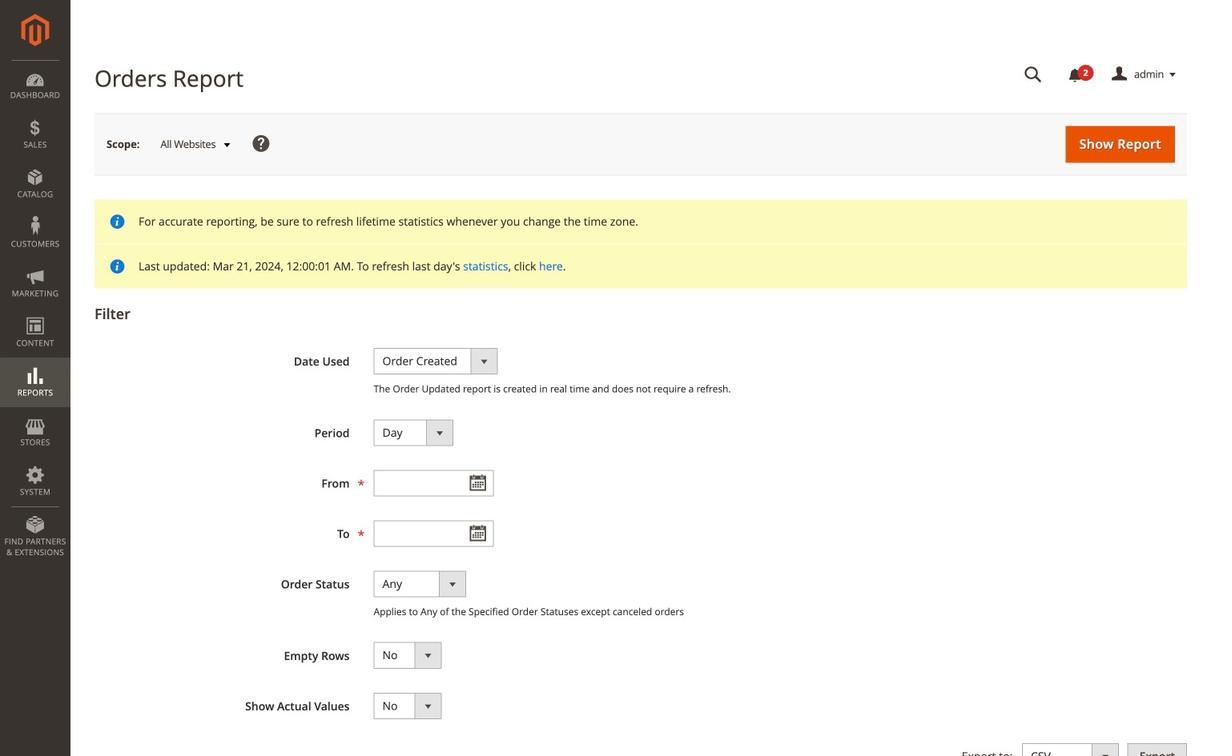 Task type: locate. For each thing, give the bounding box(es) containing it.
menu bar
[[0, 60, 70, 566]]

magento admin panel image
[[21, 14, 49, 46]]

None text field
[[1013, 61, 1053, 89], [374, 470, 494, 497], [1013, 61, 1053, 89], [374, 470, 494, 497]]

None text field
[[374, 521, 494, 547]]



